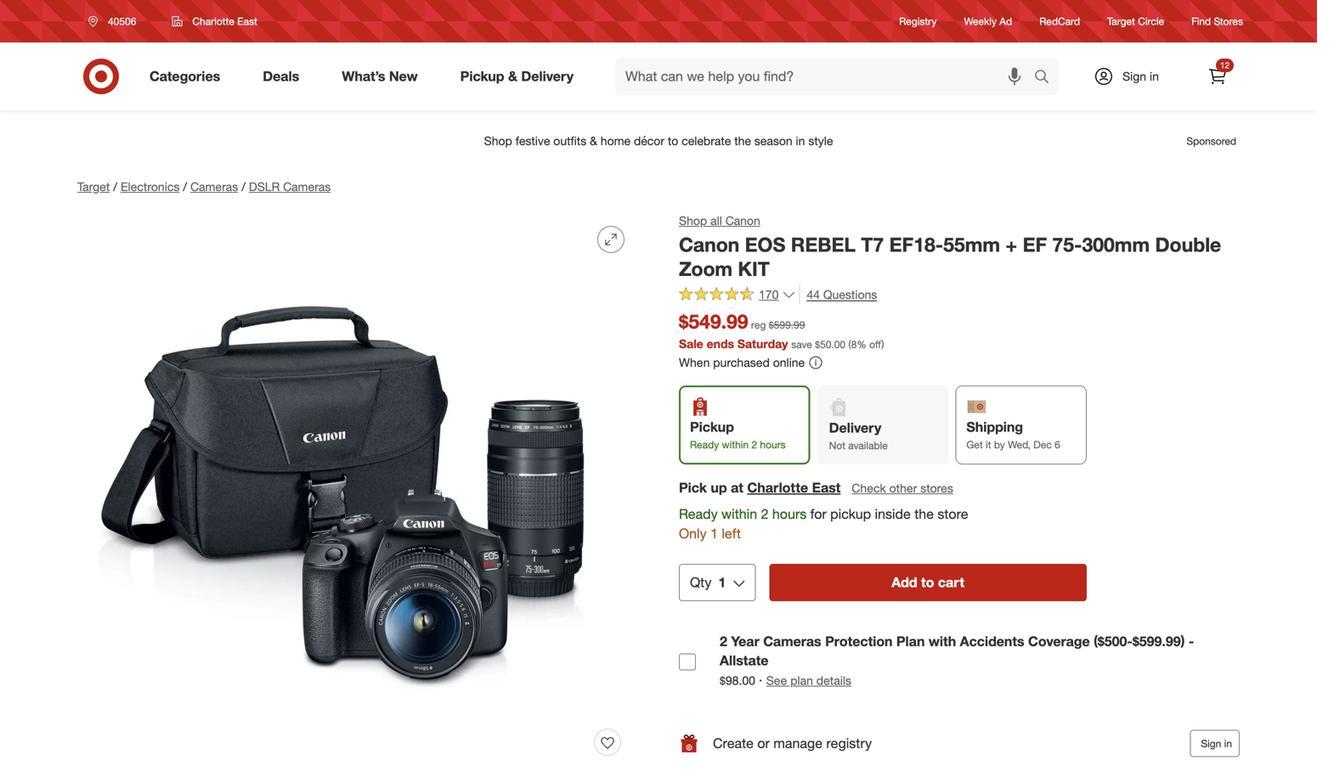 Task type: locate. For each thing, give the bounding box(es) containing it.
0 vertical spatial hours
[[760, 439, 786, 451]]

create
[[713, 736, 754, 752]]

within
[[722, 439, 749, 451], [722, 506, 757, 523]]

0 vertical spatial in
[[1150, 69, 1159, 84]]

pickup left &
[[460, 68, 505, 85]]

0 vertical spatial 1
[[711, 526, 718, 542]]

target inside target circle 'link'
[[1108, 15, 1135, 28]]

1 vertical spatial pickup
[[690, 419, 734, 436]]

2 horizontal spatial cameras
[[764, 634, 822, 650]]

2 inside 2 year cameras protection plan with accidents coverage ($500-$599.99) - allstate $98.00 · see plan details
[[720, 634, 728, 650]]

cameras right dslr
[[283, 179, 331, 194]]

cameras left dslr
[[190, 179, 238, 194]]

hours
[[760, 439, 786, 451], [773, 506, 807, 523]]

canon right all
[[726, 213, 761, 228]]

zoom
[[679, 257, 733, 281]]

year
[[731, 634, 760, 650]]

search
[[1027, 70, 1068, 86]]

0 horizontal spatial delivery
[[521, 68, 574, 85]]

$599.99
[[769, 319, 805, 331]]

delivery right &
[[521, 68, 574, 85]]

2 down pick up at charlotte east
[[761, 506, 769, 523]]

target left "circle"
[[1108, 15, 1135, 28]]

delivery not available
[[829, 420, 888, 452]]

/ left dslr
[[242, 179, 246, 194]]

1 vertical spatial in
[[1225, 738, 1233, 751]]

delivery up available
[[829, 420, 882, 437]]

or
[[758, 736, 770, 752]]

cameras up plan on the bottom of the page
[[764, 634, 822, 650]]

in
[[1150, 69, 1159, 84], [1225, 738, 1233, 751]]

east up deals link
[[237, 15, 257, 28]]

in inside sign in link
[[1150, 69, 1159, 84]]

1 horizontal spatial delivery
[[829, 420, 882, 437]]

cameras link
[[190, 179, 238, 194]]

0 horizontal spatial east
[[237, 15, 257, 28]]

ef
[[1023, 233, 1047, 257]]

redcard link
[[1040, 14, 1080, 29]]

0 vertical spatial ready
[[690, 439, 719, 451]]

pickup
[[460, 68, 505, 85], [690, 419, 734, 436]]

1
[[711, 526, 718, 542], [719, 574, 726, 591]]

ready up pick
[[690, 439, 719, 451]]

available
[[849, 439, 888, 452]]

wed,
[[1008, 439, 1031, 451]]

2 vertical spatial 2
[[720, 634, 728, 650]]

1 vertical spatial within
[[722, 506, 757, 523]]

weekly ad
[[964, 15, 1013, 28]]

up
[[711, 480, 727, 497]]

it
[[986, 439, 992, 451]]

2
[[752, 439, 757, 451], [761, 506, 769, 523], [720, 634, 728, 650]]

0 vertical spatial target
[[1108, 15, 1135, 28]]

east up for on the right bottom of the page
[[812, 480, 841, 497]]

12
[[1221, 60, 1230, 71]]

eos
[[745, 233, 786, 257]]

0 vertical spatial 2
[[752, 439, 757, 451]]

1 vertical spatial sign
[[1201, 738, 1222, 751]]

1 vertical spatial ready
[[679, 506, 718, 523]]

2 up pick up at charlotte east
[[752, 439, 757, 451]]

advertisement region
[[64, 121, 1254, 162]]

2 within from the top
[[722, 506, 757, 523]]

1 horizontal spatial sign
[[1201, 738, 1222, 751]]

0 horizontal spatial sign in
[[1123, 69, 1159, 84]]

canon up zoom
[[679, 233, 740, 257]]

1 vertical spatial east
[[812, 480, 841, 497]]

pickup for ready
[[690, 419, 734, 436]]

pickup inside pickup ready within 2 hours
[[690, 419, 734, 436]]

1 vertical spatial target
[[77, 179, 110, 194]]

shop
[[679, 213, 707, 228]]

hours inside the ready within 2 hours for pickup inside the store only 1 left
[[773, 506, 807, 523]]

manage
[[774, 736, 823, 752]]

1 horizontal spatial sign in
[[1201, 738, 1233, 751]]

0 vertical spatial sign
[[1123, 69, 1147, 84]]

ready
[[690, 439, 719, 451], [679, 506, 718, 523]]

electronics
[[121, 179, 180, 194]]

pickup up up
[[690, 419, 734, 436]]

1 vertical spatial delivery
[[829, 420, 882, 437]]

purchased
[[713, 355, 770, 370]]

0 horizontal spatial pickup
[[460, 68, 505, 85]]

off
[[870, 338, 882, 351]]

/
[[113, 179, 117, 194], [183, 179, 187, 194], [242, 179, 246, 194]]

categories link
[[135, 58, 242, 95]]

1 horizontal spatial in
[[1225, 738, 1233, 751]]

to
[[921, 574, 934, 591]]

delivery inside delivery not available
[[829, 420, 882, 437]]

cameras
[[190, 179, 238, 194], [283, 179, 331, 194], [764, 634, 822, 650]]

1 vertical spatial hours
[[773, 506, 807, 523]]

0 horizontal spatial charlotte
[[192, 15, 235, 28]]

1 horizontal spatial /
[[183, 179, 187, 194]]

+
[[1006, 233, 1018, 257]]

0 horizontal spatial sign
[[1123, 69, 1147, 84]]

55mm
[[944, 233, 1000, 257]]

within up at
[[722, 439, 749, 451]]

charlotte
[[192, 15, 235, 28], [747, 480, 809, 497]]

store
[[938, 506, 969, 523]]

6
[[1055, 439, 1061, 451]]

shipping
[[967, 419, 1023, 436]]

2 horizontal spatial /
[[242, 179, 246, 194]]

8
[[851, 338, 857, 351]]

left
[[722, 526, 741, 542]]

create or manage registry
[[713, 736, 872, 752]]

not
[[829, 439, 846, 452]]

ready inside the ready within 2 hours for pickup inside the store only 1 left
[[679, 506, 718, 523]]

2 left year at the bottom of the page
[[720, 634, 728, 650]]

1 vertical spatial 2
[[761, 506, 769, 523]]

add to cart button
[[769, 564, 1087, 602]]

protection
[[825, 634, 893, 650]]

1 vertical spatial sign in
[[1201, 738, 1233, 751]]

pickup & delivery
[[460, 68, 574, 85]]

0 vertical spatial pickup
[[460, 68, 505, 85]]

2 horizontal spatial 2
[[761, 506, 769, 523]]

12 link
[[1199, 58, 1237, 95]]

1 horizontal spatial east
[[812, 480, 841, 497]]

questions
[[824, 287, 877, 302]]

/ left cameras link
[[183, 179, 187, 194]]

target for target / electronics / cameras / dslr cameras
[[77, 179, 110, 194]]

(
[[849, 338, 851, 351]]

ready up only
[[679, 506, 718, 523]]

0 vertical spatial sign in
[[1123, 69, 1159, 84]]

1 within from the top
[[722, 439, 749, 451]]

0 horizontal spatial 2
[[720, 634, 728, 650]]

other
[[890, 481, 917, 496]]

None checkbox
[[679, 654, 696, 671]]

registry
[[827, 736, 872, 752]]

1 horizontal spatial 1
[[719, 574, 726, 591]]

1 right the qty
[[719, 574, 726, 591]]

2 / from the left
[[183, 179, 187, 194]]

%
[[857, 338, 867, 351]]

pick
[[679, 480, 707, 497]]

&
[[508, 68, 518, 85]]

qty 1
[[690, 574, 726, 591]]

1 horizontal spatial 2
[[752, 439, 757, 451]]

1 horizontal spatial cameras
[[283, 179, 331, 194]]

1 vertical spatial charlotte
[[747, 480, 809, 497]]

charlotte right at
[[747, 480, 809, 497]]

canon
[[726, 213, 761, 228], [679, 233, 740, 257]]

0 horizontal spatial in
[[1150, 69, 1159, 84]]

sign inside button
[[1201, 738, 1222, 751]]

within up left
[[722, 506, 757, 523]]

stores
[[921, 481, 954, 496]]

0 horizontal spatial /
[[113, 179, 117, 194]]

deals
[[263, 68, 299, 85]]

hours up pick up at charlotte east
[[760, 439, 786, 451]]

0 horizontal spatial target
[[77, 179, 110, 194]]

hours inside pickup ready within 2 hours
[[760, 439, 786, 451]]

0 vertical spatial delivery
[[521, 68, 574, 85]]

target circle
[[1108, 15, 1165, 28]]

0 vertical spatial charlotte
[[192, 15, 235, 28]]

44 questions
[[807, 287, 877, 302]]

stores
[[1214, 15, 1244, 28]]

3 / from the left
[[242, 179, 246, 194]]

sign in link
[[1080, 58, 1186, 95]]

charlotte up the categories link
[[192, 15, 235, 28]]

1 horizontal spatial pickup
[[690, 419, 734, 436]]

sign in
[[1123, 69, 1159, 84], [1201, 738, 1233, 751]]

inside
[[875, 506, 911, 523]]

target left the electronics link
[[77, 179, 110, 194]]

charlotte inside dropdown button
[[192, 15, 235, 28]]

170
[[759, 287, 779, 302]]

0 vertical spatial within
[[722, 439, 749, 451]]

0 horizontal spatial 1
[[711, 526, 718, 542]]

/ right target link
[[113, 179, 117, 194]]

0 vertical spatial east
[[237, 15, 257, 28]]

1 left left
[[711, 526, 718, 542]]

300mm
[[1082, 233, 1150, 257]]

hours down charlotte east button
[[773, 506, 807, 523]]

plan
[[897, 634, 925, 650]]

1 horizontal spatial target
[[1108, 15, 1135, 28]]



Task type: vqa. For each thing, say whether or not it's contained in the screenshot.
Target to the right
yes



Task type: describe. For each thing, give the bounding box(es) containing it.
east inside charlotte east dropdown button
[[237, 15, 257, 28]]

deals link
[[248, 58, 321, 95]]

pick up at charlotte east
[[679, 480, 841, 497]]

weekly ad link
[[964, 14, 1013, 29]]

charlotte east button
[[747, 479, 841, 498]]

reg
[[751, 319, 766, 331]]

0 horizontal spatial cameras
[[190, 179, 238, 194]]

add
[[892, 574, 918, 591]]

charlotte east
[[192, 15, 257, 28]]

check
[[852, 481, 886, 496]]

1 / from the left
[[113, 179, 117, 194]]

1 vertical spatial canon
[[679, 233, 740, 257]]

0 vertical spatial canon
[[726, 213, 761, 228]]

cameras inside 2 year cameras protection plan with accidents coverage ($500-$599.99) - allstate $98.00 · see plan details
[[764, 634, 822, 650]]

plan
[[791, 674, 813, 689]]

target / electronics / cameras / dslr cameras
[[77, 179, 331, 194]]

sign in inside button
[[1201, 738, 1233, 751]]

weekly
[[964, 15, 997, 28]]

pickup & delivery link
[[446, 58, 595, 95]]

$98.00
[[720, 674, 756, 689]]

target link
[[77, 179, 110, 194]]

find stores link
[[1192, 14, 1244, 29]]

$549.99
[[679, 310, 749, 333]]

see
[[766, 674, 787, 689]]

electronics link
[[121, 179, 180, 194]]

registry
[[899, 15, 937, 28]]

what's new
[[342, 68, 418, 85]]

check other stores button
[[851, 480, 954, 498]]

get
[[967, 439, 983, 451]]

allstate
[[720, 653, 769, 670]]

dec
[[1034, 439, 1052, 451]]

pickup for &
[[460, 68, 505, 85]]

saturday
[[738, 337, 788, 352]]

2 year cameras protection plan with accidents coverage ($500-$599.99) - allstate $98.00 · see plan details
[[720, 634, 1195, 689]]

$599.99)
[[1133, 634, 1185, 650]]

dslr
[[249, 179, 280, 194]]

check other stores
[[852, 481, 954, 496]]

dslr cameras link
[[249, 179, 331, 194]]

add to cart
[[892, 574, 965, 591]]

in inside the sign in button
[[1225, 738, 1233, 751]]

ready inside pickup ready within 2 hours
[[690, 439, 719, 451]]

75-
[[1053, 233, 1082, 257]]

when purchased online
[[679, 355, 805, 370]]

shop all canon canon eos rebel t7 ef18-55mm + ef 75-300mm double zoom kit
[[679, 213, 1222, 281]]

-
[[1189, 634, 1195, 650]]

what's
[[342, 68, 385, 85]]

1 vertical spatial 1
[[719, 574, 726, 591]]

ready within 2 hours for pickup inside the store only 1 left
[[679, 506, 969, 542]]

at
[[731, 480, 744, 497]]

find
[[1192, 15, 1211, 28]]

online
[[773, 355, 805, 370]]

charlotte east button
[[161, 6, 268, 37]]

ef18-
[[890, 233, 944, 257]]

see plan details button
[[766, 673, 852, 690]]

search button
[[1027, 58, 1068, 99]]

qty
[[690, 574, 712, 591]]

2 inside the ready within 2 hours for pickup inside the store only 1 left
[[761, 506, 769, 523]]

2 inside pickup ready within 2 hours
[[752, 439, 757, 451]]

What can we help you find? suggestions appear below search field
[[615, 58, 1039, 95]]

the
[[915, 506, 934, 523]]

40506
[[108, 15, 136, 28]]

delivery inside pickup & delivery link
[[521, 68, 574, 85]]

sale
[[679, 337, 704, 352]]

accidents
[[960, 634, 1025, 650]]

44 questions link
[[799, 285, 877, 305]]

rebel
[[791, 233, 856, 257]]

1 horizontal spatial charlotte
[[747, 480, 809, 497]]

1 inside the ready within 2 hours for pickup inside the store only 1 left
[[711, 526, 718, 542]]

50.00
[[820, 338, 846, 351]]

redcard
[[1040, 15, 1080, 28]]

double
[[1156, 233, 1222, 257]]

save
[[792, 338, 812, 351]]

new
[[389, 68, 418, 85]]

what's new link
[[327, 58, 439, 95]]

within inside the ready within 2 hours for pickup inside the store only 1 left
[[722, 506, 757, 523]]

·
[[759, 672, 763, 689]]

target for target circle
[[1108, 15, 1135, 28]]

($500-
[[1094, 634, 1133, 650]]

40506 button
[[77, 6, 154, 37]]

canon eos rebel t7 ef18-55mm + ef 75-300mm double zoom kit, 1 of 9 image
[[77, 212, 638, 761]]

)
[[882, 338, 884, 351]]

with
[[929, 634, 956, 650]]

circle
[[1138, 15, 1165, 28]]

coverage
[[1029, 634, 1090, 650]]

170 link
[[679, 285, 796, 306]]

target circle link
[[1108, 14, 1165, 29]]

details
[[817, 674, 852, 689]]

find stores
[[1192, 15, 1244, 28]]

kit
[[738, 257, 770, 281]]

pickup
[[831, 506, 871, 523]]

within inside pickup ready within 2 hours
[[722, 439, 749, 451]]

registry link
[[899, 14, 937, 29]]

when
[[679, 355, 710, 370]]

ad
[[1000, 15, 1013, 28]]



